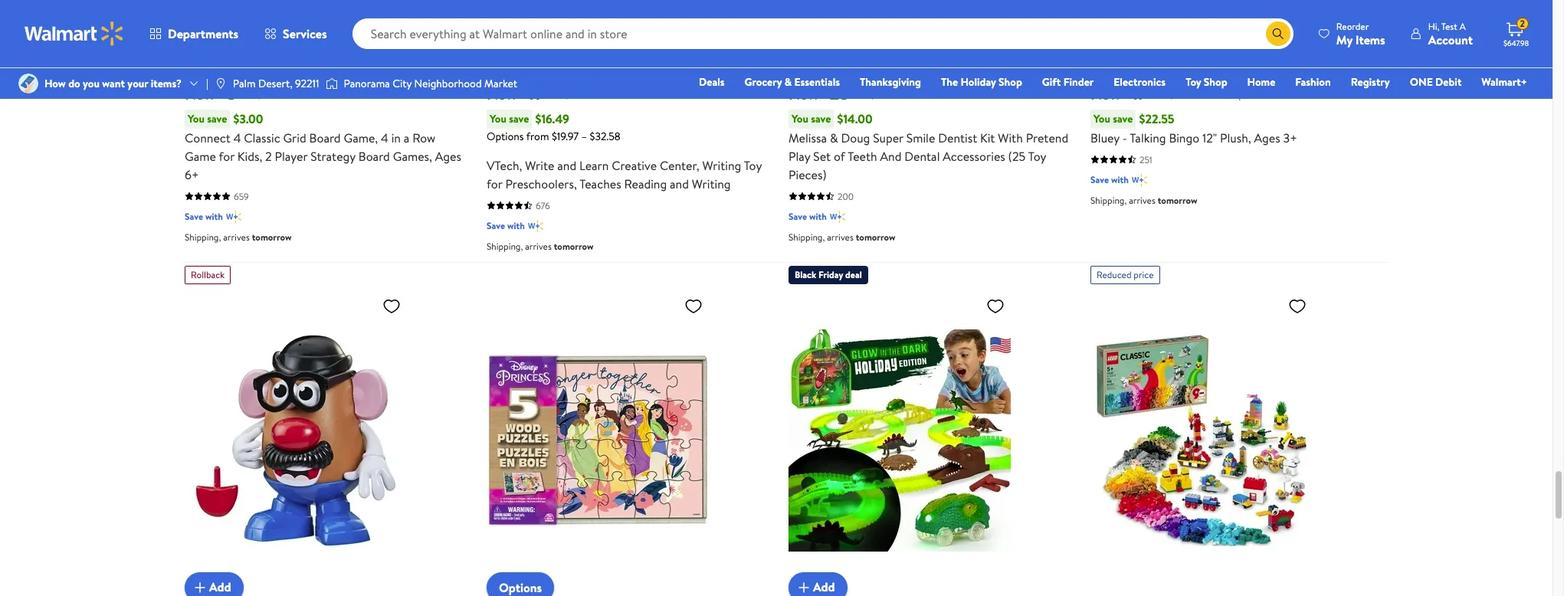 Task type: locate. For each thing, give the bounding box(es) containing it.
4 $ from the left
[[1124, 83, 1131, 100]]

now
[[185, 83, 215, 104], [487, 83, 517, 104], [789, 83, 819, 104], [1091, 83, 1121, 104]]

2 save from the left
[[509, 111, 529, 126]]

1 horizontal spatial 4
[[381, 129, 389, 146]]

save inside you save $22.55 bluey -  talking bingo 12" plush, ages 3+
[[1113, 111, 1133, 126]]

arrives for 23
[[827, 230, 854, 243]]

1 horizontal spatial  image
[[325, 76, 338, 91]]

$32.58
[[590, 128, 621, 144]]

options
[[499, 27, 542, 44], [487, 128, 524, 144], [499, 579, 542, 596]]

toy
[[1186, 74, 1202, 90], [1029, 148, 1046, 165], [744, 157, 762, 174]]

shipping, arrives tomorrow for 23
[[789, 230, 896, 243]]

dental
[[905, 148, 940, 165]]

and down 'center,'
[[670, 175, 689, 192]]

grocery
[[745, 74, 782, 90]]

add
[[209, 27, 231, 44], [813, 27, 835, 44], [1115, 27, 1137, 44], [209, 579, 231, 596], [813, 579, 835, 596]]

for inside vtech, write and learn creative center, writing toy for preschoolers, teaches reading and writing
[[487, 175, 503, 192]]

3 now from the left
[[789, 83, 819, 104]]

2 you from the left
[[490, 111, 507, 126]]

99 for 23
[[850, 82, 863, 99]]

arrives down the 659
[[223, 230, 250, 243]]

3 you from the left
[[792, 111, 809, 126]]

toy left play
[[744, 157, 762, 174]]

with down pieces)
[[809, 210, 827, 223]]

$ inside now $ 8 99 $11.99
[[218, 83, 224, 100]]

now left 19
[[487, 83, 517, 104]]

shipping, up black
[[789, 230, 825, 243]]

you up bluey
[[1094, 111, 1111, 126]]

& up of
[[830, 129, 838, 146]]

clear search field text image
[[1248, 27, 1260, 40]]

save with
[[1091, 173, 1129, 186], [185, 210, 223, 223], [789, 210, 827, 223], [487, 219, 525, 232]]

1 vertical spatial for
[[487, 175, 503, 192]]

99 up $3.00
[[237, 82, 250, 99]]

$ inside the now $ 23 99 $37.99
[[822, 83, 828, 100]]

6+
[[185, 166, 199, 183]]

gift finder link
[[1036, 74, 1101, 90]]

save with for 17
[[1091, 173, 1129, 186]]

0 vertical spatial options
[[499, 27, 542, 44]]

1 horizontal spatial shop
[[1204, 74, 1228, 90]]

0 horizontal spatial &
[[785, 74, 792, 90]]

0 vertical spatial for
[[219, 148, 235, 165]]

super
[[873, 129, 904, 146]]

electronics
[[1114, 74, 1166, 90]]

 image right 92211
[[325, 76, 338, 91]]

save inside you save $14.00 melissa & doug super smile dentist kit with pretend play set of teeth and dental accessories (25 toy pieces)
[[811, 111, 831, 126]]

2 shop from the left
[[1204, 74, 1228, 90]]

99 up $14.00
[[850, 82, 863, 99]]

shop
[[999, 74, 1023, 90], [1204, 74, 1228, 90]]

dentist
[[938, 129, 978, 146]]

3 save from the left
[[811, 111, 831, 126]]

0 horizontal spatial  image
[[215, 77, 227, 90]]

shipping, arrives tomorrow for 17
[[1091, 194, 1198, 207]]

shipping, arrives tomorrow down the 659
[[185, 230, 292, 243]]

add to cart image for 23
[[795, 27, 813, 45]]

save down pieces)
[[789, 210, 807, 223]]

2 $647.98
[[1504, 17, 1530, 48]]

save for 8
[[207, 111, 227, 126]]

659
[[234, 190, 249, 203]]

now left 23 at top right
[[789, 83, 819, 104]]

2 99 from the left
[[850, 82, 863, 99]]

bluey
[[1091, 129, 1120, 146]]

shipping, for 23
[[789, 230, 825, 243]]

toy left 87.3
[[1186, 74, 1202, 90]]

4 you from the left
[[1094, 111, 1111, 126]]

save
[[1091, 173, 1109, 186], [185, 210, 203, 223], [789, 210, 807, 223], [487, 219, 505, 232]]

save for 23
[[811, 111, 831, 126]]

1 vertical spatial and
[[670, 175, 689, 192]]

save up melissa
[[811, 111, 831, 126]]

now inside now $ 19 97 $36.46
[[487, 83, 517, 104]]

services
[[283, 25, 327, 42]]

tomorrow for 8
[[252, 230, 292, 243]]

$ left 8 at the top of the page
[[218, 83, 224, 100]]

and right write
[[557, 157, 577, 174]]

97
[[545, 82, 558, 99]]

add to cart image
[[795, 27, 813, 45], [1097, 27, 1115, 45], [795, 578, 813, 596]]

board down game,
[[359, 148, 390, 165]]

0 vertical spatial add to cart image
[[191, 27, 209, 45]]

writing down 'center,'
[[692, 175, 731, 192]]

 image
[[18, 74, 38, 94]]

2 $ from the left
[[520, 83, 526, 100]]

for left kids,
[[219, 148, 235, 165]]

lego classic 90 years of play 11021, building set for creative play with 15 mini builds inspired by 90 years of lego sets, gift idea for kids ages 5 and up image
[[1091, 290, 1313, 591]]

1 horizontal spatial ages
[[1255, 129, 1281, 146]]

ages left 3+
[[1255, 129, 1281, 146]]

ages inside you save $22.55 bluey -  talking bingo 12" plush, ages 3+
[[1255, 129, 1281, 146]]

0 horizontal spatial and
[[557, 157, 577, 174]]

add button for 8
[[185, 20, 243, 51]]

play
[[789, 148, 811, 165]]

shipping, arrives tomorrow up friday
[[789, 230, 896, 243]]

0 vertical spatial &
[[785, 74, 792, 90]]

games,
[[393, 148, 432, 165]]

251
[[1140, 153, 1153, 166]]

price
[[1134, 268, 1154, 281]]

you inside you save $3.00 connect 4 classic grid board game, 4 in a row game for kids, 2 player strategy board games, ages 6+
[[188, 111, 205, 126]]

save with down 6+ in the left top of the page
[[185, 210, 223, 223]]

1 99 from the left
[[237, 82, 250, 99]]

2 inside you save $3.00 connect 4 classic grid board game, 4 in a row game for kids, 2 player strategy board games, ages 6+
[[265, 148, 272, 165]]

0 horizontal spatial for
[[219, 148, 235, 165]]

ages inside you save $3.00 connect 4 classic grid board game, 4 in a row game for kids, 2 player strategy board games, ages 6+
[[435, 148, 461, 165]]

& right grocery
[[785, 74, 792, 90]]

now for 8
[[185, 83, 215, 104]]

walmart plus image
[[1132, 172, 1147, 188], [226, 209, 241, 224], [830, 209, 845, 224], [528, 218, 543, 233]]

how
[[44, 76, 66, 91]]

1 vertical spatial 2
[[265, 148, 272, 165]]

reorder
[[1337, 20, 1369, 33]]

now inside the now $ 23 99 $37.99
[[789, 83, 819, 104]]

save up the from
[[509, 111, 529, 126]]

0 horizontal spatial shop
[[999, 74, 1023, 90]]

1 vertical spatial ages
[[435, 148, 461, 165]]

shipping,
[[1091, 194, 1127, 207], [185, 230, 221, 243], [789, 230, 825, 243], [487, 240, 523, 253]]

save with down pieces)
[[789, 210, 827, 223]]

4 down $3.00
[[234, 129, 241, 146]]

walmart plus image down the 659
[[226, 209, 241, 224]]

$ left 19
[[520, 83, 526, 100]]

you down market
[[490, 111, 507, 126]]

shipping, up rollback
[[185, 230, 221, 243]]

save up connect
[[207, 111, 227, 126]]

 image
[[325, 76, 338, 91], [215, 77, 227, 90]]

shipping, for 17
[[1091, 194, 1127, 207]]

walmart plus image down the 676
[[528, 218, 543, 233]]

add button for 17
[[1091, 20, 1150, 51]]

account
[[1429, 31, 1473, 48]]

walmart plus image for 23
[[830, 209, 845, 224]]

19
[[528, 79, 545, 105]]

arrives
[[1129, 194, 1156, 207], [223, 230, 250, 243], [827, 230, 854, 243], [525, 240, 552, 253]]

shipping, down preschoolers,
[[487, 240, 523, 253]]

rollback
[[191, 268, 225, 281]]

1 vertical spatial board
[[359, 148, 390, 165]]

board
[[309, 129, 341, 146], [359, 148, 390, 165]]

1 you from the left
[[188, 111, 205, 126]]

plush,
[[1220, 129, 1252, 146]]

4
[[234, 129, 241, 146], [381, 129, 389, 146]]

arrives up friday
[[827, 230, 854, 243]]

you save $14.00 melissa & doug super smile dentist kit with pretend play set of teeth and dental accessories (25 toy pieces)
[[789, 110, 1069, 183]]

you up melissa
[[792, 111, 809, 126]]

arrives for 17
[[1129, 194, 1156, 207]]

vtech, write and learn creative center, writing toy for preschoolers, teaches reading and writing image
[[487, 0, 709, 39]]

 image for palm
[[215, 77, 227, 90]]

1 horizontal spatial board
[[359, 148, 390, 165]]

1 $ from the left
[[218, 83, 224, 100]]

gift finder
[[1042, 74, 1094, 90]]

2 up $647.98
[[1520, 17, 1525, 30]]

writing
[[703, 157, 742, 174], [692, 175, 731, 192]]

1 horizontal spatial and
[[670, 175, 689, 192]]

the
[[941, 74, 958, 90]]

shop left ¢/ea
[[1204, 74, 1228, 90]]

reduced
[[1097, 268, 1132, 281]]

add to cart image
[[191, 27, 209, 45], [191, 578, 209, 596]]

walmart plus image down 251
[[1132, 172, 1147, 188]]

$ inside now $ 19 97 $36.46
[[520, 83, 526, 100]]

23
[[830, 79, 850, 105]]

with up rollback
[[205, 210, 223, 223]]

|
[[206, 76, 208, 91]]

walmart plus image down 200
[[830, 209, 845, 224]]

arrives down 251
[[1129, 194, 1156, 207]]

1 vertical spatial options link
[[487, 572, 554, 596]]

items?
[[151, 76, 182, 91]]

1 horizontal spatial toy
[[1029, 148, 1046, 165]]

accessories
[[943, 148, 1006, 165]]

99 inside the now $ 23 99 $37.99
[[850, 82, 863, 99]]

board up "strategy"
[[309, 129, 341, 146]]

shipping, down bluey
[[1091, 194, 1127, 207]]

save with down preschoolers,
[[487, 219, 525, 232]]

walmart+ link
[[1475, 74, 1535, 90]]

$ left 23 at top right
[[822, 83, 828, 100]]

now inside now $ 8 99 $11.99
[[185, 83, 215, 104]]

save down bluey
[[1091, 173, 1109, 186]]

 image right |
[[215, 77, 227, 90]]

save inside you save $3.00 connect 4 classic grid board game, 4 in a row game for kids, 2 player strategy board games, ages 6+
[[207, 111, 227, 126]]

debit
[[1436, 74, 1462, 90]]

1 horizontal spatial 99
[[850, 82, 863, 99]]

4 left 'in'
[[381, 129, 389, 146]]

you up connect
[[188, 111, 205, 126]]

save up -
[[1113, 111, 1133, 126]]

$22.55
[[1139, 110, 1175, 127]]

for down vtech,
[[487, 175, 503, 192]]

now for 19
[[487, 83, 517, 104]]

now $ 8 99 $11.99
[[185, 79, 290, 105]]

3+
[[1284, 129, 1298, 146]]

1 horizontal spatial 2
[[1520, 17, 1525, 30]]

kit
[[981, 129, 995, 146]]

you inside you save $22.55 bluey -  talking bingo 12" plush, ages 3+
[[1094, 111, 1111, 126]]

4 now from the left
[[1091, 83, 1121, 104]]

2
[[1520, 17, 1525, 30], [265, 148, 272, 165]]

2 right kids,
[[265, 148, 272, 165]]

3 $ from the left
[[822, 83, 828, 100]]

now left the 17
[[1091, 83, 1121, 104]]

Walmart Site-Wide search field
[[352, 18, 1294, 49]]

strategy
[[311, 148, 356, 165]]

save inside you save $16.49 options from $19.97 – $32.58
[[509, 111, 529, 126]]

0 horizontal spatial toy
[[744, 157, 762, 174]]

99 inside now $ 8 99 $11.99
[[237, 82, 250, 99]]

you inside you save $16.49 options from $19.97 – $32.58
[[490, 111, 507, 126]]

home
[[1248, 74, 1276, 90]]

reorder my items
[[1337, 20, 1386, 48]]

0 vertical spatial ages
[[1255, 129, 1281, 146]]

from
[[526, 128, 549, 144]]

options for 2nd options link from the bottom
[[499, 27, 542, 44]]

grid
[[283, 129, 306, 146]]

for
[[219, 148, 235, 165], [487, 175, 503, 192]]

friday
[[819, 268, 843, 281]]

and
[[557, 157, 577, 174], [670, 175, 689, 192]]

1 vertical spatial &
[[830, 129, 838, 146]]

2 now from the left
[[487, 83, 517, 104]]

$647.98
[[1504, 38, 1530, 48]]

writing right 'center,'
[[703, 157, 742, 174]]

0 vertical spatial 2
[[1520, 17, 1525, 30]]

one debit link
[[1403, 74, 1469, 90]]

desert,
[[258, 76, 293, 91]]

0 horizontal spatial board
[[309, 129, 341, 146]]

toy right (25
[[1029, 148, 1046, 165]]

& inside you save $14.00 melissa & doug super smile dentist kit with pretend play set of teeth and dental accessories (25 toy pieces)
[[830, 129, 838, 146]]

game
[[185, 148, 216, 165]]

shop right the holiday
[[999, 74, 1023, 90]]

0 horizontal spatial 99
[[237, 82, 250, 99]]

1 horizontal spatial for
[[487, 175, 503, 192]]

1 vertical spatial add to cart image
[[191, 578, 209, 596]]

0 horizontal spatial 4
[[234, 129, 241, 146]]

with down -
[[1111, 173, 1129, 186]]

you inside you save $14.00 melissa & doug super smile dentist kit with pretend play set of teeth and dental accessories (25 toy pieces)
[[792, 111, 809, 126]]

jitterygit dinosaur toys race car track stem set | christmas gifts for boys girls kids ages 3 4 5 6 7 8 years old image
[[789, 290, 1011, 591]]

200
[[838, 190, 854, 203]]

set
[[813, 148, 831, 165]]

1 horizontal spatial &
[[830, 129, 838, 146]]

add button
[[185, 20, 243, 51], [789, 20, 848, 51], [1091, 20, 1150, 51], [185, 572, 243, 596], [789, 572, 848, 596]]

99
[[237, 82, 250, 99], [850, 82, 863, 99]]

now inside now $ 17 45 $40.00 87.3 ¢/ea
[[1091, 83, 1121, 104]]

shipping, arrives tomorrow down 251
[[1091, 194, 1198, 207]]

melissa
[[789, 129, 827, 146]]

2 vertical spatial options
[[499, 579, 542, 596]]

now left 8 at the top of the page
[[185, 83, 215, 104]]

teaches
[[580, 175, 621, 192]]

add to cart image for 17
[[1097, 27, 1115, 45]]

deals
[[699, 74, 725, 90]]

reading
[[624, 175, 667, 192]]

save with for 8
[[185, 210, 223, 223]]

 image for panorama
[[325, 76, 338, 91]]

1 vertical spatial writing
[[692, 175, 731, 192]]

now $ 23 99 $37.99
[[789, 79, 906, 105]]

4 save from the left
[[1113, 111, 1133, 126]]

save for 17
[[1113, 111, 1133, 126]]

0 vertical spatial options link
[[487, 20, 554, 51]]

melissa & doug super smile dentist kit with pretend play set of teeth and dental accessories (25 toy pieces) image
[[789, 0, 1011, 39]]

options inside you save $16.49 options from $19.97 – $32.58
[[487, 128, 524, 144]]

1 now from the left
[[185, 83, 215, 104]]

1 shop from the left
[[999, 74, 1023, 90]]

1 vertical spatial options
[[487, 128, 524, 144]]

shipping, arrives tomorrow
[[1091, 194, 1198, 207], [185, 230, 292, 243], [789, 230, 896, 243], [487, 240, 594, 253]]

save with down bluey
[[1091, 173, 1129, 186]]

1 save from the left
[[207, 111, 227, 126]]

save down 6+ in the left top of the page
[[185, 210, 203, 223]]

0 horizontal spatial ages
[[435, 148, 461, 165]]

bingo
[[1169, 129, 1200, 146]]

&
[[785, 74, 792, 90], [830, 129, 838, 146]]

0 horizontal spatial 2
[[265, 148, 272, 165]]

options link
[[487, 20, 554, 51], [487, 572, 554, 596]]

save for 8
[[185, 210, 203, 223]]

how do you want your items?
[[44, 76, 182, 91]]

$ left the 17
[[1124, 83, 1131, 100]]

17
[[1132, 79, 1148, 105]]

ages down row
[[435, 148, 461, 165]]

pieces)
[[789, 166, 827, 183]]



Task type: vqa. For each thing, say whether or not it's contained in the screenshot.
"Add To Favorites List, Disney Princess, 5 Jigsaw Puzzle Bundle In Storage Box" image
yes



Task type: describe. For each thing, give the bounding box(es) containing it.
gift
[[1042, 74, 1061, 90]]

panorama
[[344, 76, 390, 91]]

$ for 23
[[822, 83, 828, 100]]

you for 23
[[792, 111, 809, 126]]

my
[[1337, 31, 1353, 48]]

walmart plus image for 8
[[226, 209, 241, 224]]

neighborhood
[[414, 76, 482, 91]]

toy shop link
[[1179, 74, 1235, 90]]

$19.97
[[552, 128, 579, 144]]

with for 17
[[1111, 173, 1129, 186]]

save for 17
[[1091, 173, 1109, 186]]

add to favorites list, disney princess, 5 jigsaw puzzle bundle in storage box image
[[685, 296, 703, 316]]

$37.99
[[869, 84, 906, 103]]

$40.00
[[1168, 84, 1211, 103]]

add for 17
[[1115, 27, 1137, 44]]

tomorrow for 23
[[856, 230, 896, 243]]

finder
[[1064, 74, 1094, 90]]

and
[[880, 148, 902, 165]]

toy inside vtech, write and learn creative center, writing toy for preschoolers, teaches reading and writing
[[744, 157, 762, 174]]

Search search field
[[352, 18, 1294, 49]]

(25
[[1009, 148, 1026, 165]]

thanksgiving link
[[853, 74, 928, 90]]

kids,
[[238, 148, 262, 165]]

87.3
[[1214, 86, 1234, 102]]

vtech,
[[487, 157, 522, 174]]

add to favorites list, lego classic 90 years of play 11021, building set for creative play with 15 mini builds inspired by 90 years of lego sets, gift idea for kids ages 5 and up image
[[1289, 296, 1307, 316]]

1 options link from the top
[[487, 20, 554, 51]]

save down vtech,
[[487, 219, 505, 232]]

add to favorites list, jitterygit dinosaur toys race car track stem set | christmas gifts for boys girls kids ages 3 4 5 6 7 8 years old image
[[987, 296, 1005, 316]]

with down preschoolers,
[[507, 219, 525, 232]]

45
[[1148, 82, 1162, 99]]

tomorrow for 17
[[1158, 194, 1198, 207]]

palm desert, 92211
[[233, 76, 319, 91]]

2 inside 2 $647.98
[[1520, 17, 1525, 30]]

$3.00
[[233, 110, 263, 127]]

$ for 19
[[520, 83, 526, 100]]

connect 4 classic grid board game, 4 in a row game for kids, 2 player strategy board games, ages 6+ image
[[185, 0, 407, 39]]

preschoolers,
[[505, 175, 577, 192]]

1 4 from the left
[[234, 129, 241, 146]]

add for 8
[[209, 27, 231, 44]]

bluey -  talking bingo 12" plush, ages 3+ image
[[1091, 0, 1313, 39]]

fashion link
[[1289, 74, 1338, 90]]

panorama city neighborhood market
[[344, 76, 518, 91]]

$11.99
[[256, 84, 290, 103]]

add to favorites list, potato head mr. potato head classic toy for kids, 13 parts and pieces, christmas gifts under $10, ages 2+ image
[[383, 296, 401, 316]]

market
[[484, 76, 518, 91]]

hi,
[[1429, 20, 1440, 33]]

$36.46
[[564, 84, 605, 103]]

toy inside you save $14.00 melissa & doug super smile dentist kit with pretend play set of teeth and dental accessories (25 toy pieces)
[[1029, 148, 1046, 165]]

arrives for 8
[[223, 230, 250, 243]]

shipping, for 8
[[185, 230, 221, 243]]

you save $16.49 options from $19.97 – $32.58
[[487, 110, 621, 144]]

black friday deal
[[795, 268, 862, 281]]

2 options link from the top
[[487, 572, 554, 596]]

0 vertical spatial writing
[[703, 157, 742, 174]]

¢/ea
[[1237, 86, 1260, 102]]

with for 23
[[809, 210, 827, 223]]

0 vertical spatial board
[[309, 129, 341, 146]]

deals link
[[692, 74, 732, 90]]

one
[[1410, 74, 1433, 90]]

home link
[[1241, 74, 1283, 90]]

grocery & essentials
[[745, 74, 840, 90]]

black
[[795, 268, 817, 281]]

12"
[[1203, 129, 1217, 146]]

walmart image
[[25, 21, 124, 46]]

2 4 from the left
[[381, 129, 389, 146]]

fashion
[[1296, 74, 1331, 90]]

save for 23
[[789, 210, 807, 223]]

your
[[128, 76, 148, 91]]

creative
[[612, 157, 657, 174]]

you for 8
[[188, 111, 205, 126]]

add button for 23
[[789, 20, 848, 51]]

walmart plus image for 17
[[1132, 172, 1147, 188]]

vtech, write and learn creative center, writing toy for preschoolers, teaches reading and writing
[[487, 157, 762, 192]]

want
[[102, 76, 125, 91]]

essentials
[[795, 74, 840, 90]]

services button
[[252, 15, 340, 52]]

2 add to cart image from the top
[[191, 578, 209, 596]]

8
[[226, 79, 237, 105]]

learn
[[580, 157, 609, 174]]

with
[[998, 129, 1023, 146]]

test
[[1442, 20, 1458, 33]]

for inside you save $3.00 connect 4 classic grid board game, 4 in a row game for kids, 2 player strategy board games, ages 6+
[[219, 148, 235, 165]]

reduced price
[[1097, 268, 1154, 281]]

center,
[[660, 157, 700, 174]]

add for 23
[[813, 27, 835, 44]]

$ inside now $ 17 45 $40.00 87.3 ¢/ea
[[1124, 83, 1131, 100]]

a
[[404, 129, 410, 146]]

electronics link
[[1107, 74, 1173, 90]]

items
[[1356, 31, 1386, 48]]

arrives down the 676
[[525, 240, 552, 253]]

$14.00
[[837, 110, 873, 127]]

in
[[391, 129, 401, 146]]

potato head mr. potato head classic toy for kids, 13 parts and pieces, christmas gifts under $10, ages 2+ image
[[185, 290, 407, 591]]

disney princess, 5 jigsaw puzzle bundle in storage box image
[[487, 290, 709, 591]]

do
[[68, 76, 80, 91]]

save with for 23
[[789, 210, 827, 223]]

-
[[1123, 129, 1128, 146]]

the holiday shop
[[941, 74, 1023, 90]]

hi, test a account
[[1429, 20, 1473, 48]]

toy shop
[[1186, 74, 1228, 90]]

you for 17
[[1094, 111, 1111, 126]]

the holiday shop link
[[934, 74, 1029, 90]]

shipping, arrives tomorrow down the 676
[[487, 240, 594, 253]]

$ for 8
[[218, 83, 224, 100]]

smile
[[907, 129, 936, 146]]

0 vertical spatial and
[[557, 157, 577, 174]]

1 add to cart image from the top
[[191, 27, 209, 45]]

options for second options link
[[499, 579, 542, 596]]

shipping, arrives tomorrow for 8
[[185, 230, 292, 243]]

of
[[834, 148, 845, 165]]

thanksgiving
[[860, 74, 921, 90]]

connect
[[185, 129, 231, 146]]

with for 8
[[205, 210, 223, 223]]

registry
[[1351, 74, 1390, 90]]

676
[[536, 199, 550, 212]]

search icon image
[[1272, 28, 1285, 40]]

city
[[393, 76, 412, 91]]

talking
[[1130, 129, 1166, 146]]

99 for 8
[[237, 82, 250, 99]]

now for 23
[[789, 83, 819, 104]]

classic
[[244, 129, 280, 146]]

92211
[[295, 76, 319, 91]]

player
[[275, 148, 308, 165]]

2 horizontal spatial toy
[[1186, 74, 1202, 90]]

write
[[525, 157, 555, 174]]



